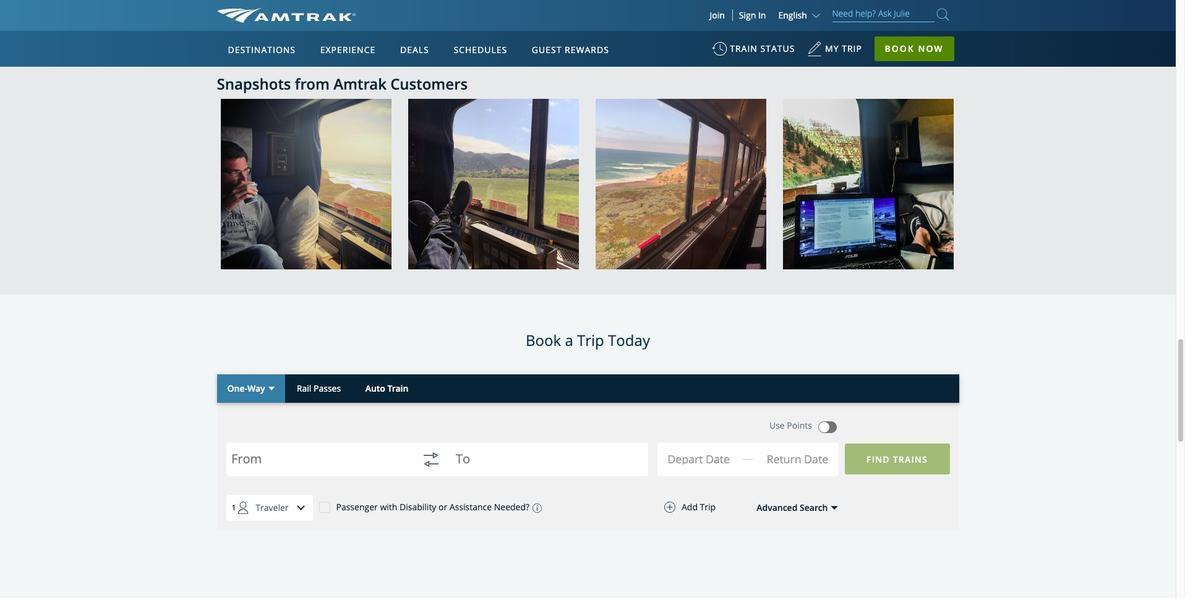 Task type: vqa. For each thing, say whether or not it's contained in the screenshot.
Advanced Search
yes



Task type: locate. For each thing, give the bounding box(es) containing it.
1 click to enlarge image image from the left
[[221, 99, 391, 270]]

trip right a
[[577, 330, 604, 351]]

banner
[[0, 0, 1176, 286]]

train status link
[[712, 37, 795, 67]]

plus icon image
[[664, 502, 676, 513]]

one-way
[[227, 383, 265, 395]]

application inside banner
[[263, 103, 560, 276]]

experience
[[320, 44, 376, 56]]

0 horizontal spatial trip
[[577, 330, 604, 351]]

rail passes button
[[285, 375, 353, 403]]

click to enlarge image image
[[221, 99, 391, 270], [408, 99, 579, 270], [595, 99, 766, 270], [783, 99, 954, 270]]

trip
[[577, 330, 604, 351], [700, 502, 716, 513]]

with
[[380, 502, 397, 514]]

join
[[710, 9, 725, 21]]

rail
[[297, 383, 311, 395]]

assistance
[[450, 502, 492, 514]]

my
[[825, 43, 839, 54]]

use
[[770, 420, 785, 432]]

book now
[[885, 43, 944, 54]]

one-way button
[[217, 375, 285, 403]]

english
[[779, 9, 807, 21]]

customers
[[390, 73, 468, 94]]

search icon image
[[937, 6, 949, 23]]

None field
[[231, 445, 406, 486], [456, 445, 631, 486], [670, 446, 756, 477], [670, 446, 756, 477]]

auto train link
[[353, 375, 421, 403]]

trip
[[842, 43, 862, 54]]

rewards
[[565, 44, 609, 56]]

way
[[247, 383, 265, 395]]

traveler
[[256, 502, 289, 514]]

application
[[263, 103, 560, 276]]

To text field
[[456, 453, 631, 470]]

sign
[[739, 9, 756, 21]]

snapshots
[[217, 73, 291, 94]]

return date
[[767, 452, 828, 467]]

disability
[[400, 502, 436, 514]]

more information about accessible travel requests. image
[[530, 504, 542, 513]]

rail passes
[[297, 383, 341, 395]]

experience button
[[315, 33, 381, 67]]

or
[[439, 502, 447, 514]]

in
[[758, 9, 766, 21]]

1 vertical spatial trip
[[700, 502, 716, 513]]

destinations
[[228, 44, 296, 56]]

4 click to enlarge image image from the left
[[783, 99, 954, 270]]

guest
[[532, 44, 562, 56]]

Passenger with Disability or Assistance Needed? checkbox
[[319, 502, 330, 513]]

book
[[885, 43, 915, 54]]

snapshots from amtrak customers
[[217, 73, 468, 94]]

my trip
[[825, 43, 862, 54]]

sign in
[[739, 9, 766, 21]]

advanced search
[[757, 502, 828, 514]]

trip right add
[[700, 502, 716, 513]]

needed?
[[494, 502, 530, 514]]

now
[[918, 43, 944, 54]]

open image
[[831, 507, 839, 511]]

1 horizontal spatial trip
[[700, 502, 716, 513]]

book a trip today
[[526, 330, 650, 351]]

deals
[[400, 44, 429, 56]]



Task type: describe. For each thing, give the bounding box(es) containing it.
for all rail vacation packages on amtrak vacations, visit amtrakvacations.com or call 1-800-amtrak-2 (1-800-268-7252). element
[[217, 0, 959, 10]]

book
[[526, 330, 561, 351]]

passes
[[314, 383, 341, 395]]

traveler button
[[226, 496, 313, 522]]

none field the to
[[456, 445, 631, 486]]

a
[[565, 330, 573, 351]]

schedules link
[[449, 31, 512, 67]]

From text field
[[231, 453, 406, 470]]

book now button
[[875, 37, 954, 61]]

guest rewards
[[532, 44, 609, 56]]

click to add the number travelers and discount types image
[[289, 496, 313, 521]]

regions map image
[[263, 103, 560, 276]]

english button
[[779, 9, 823, 21]]

use points
[[770, 420, 812, 432]]

passenger
[[336, 502, 378, 514]]

status
[[761, 43, 795, 54]]

train status
[[730, 43, 795, 54]]

return
[[767, 452, 802, 467]]

Please enter your search item search field
[[832, 6, 934, 22]]

trip inside button
[[700, 502, 716, 513]]

from
[[295, 73, 330, 94]]

amtrak
[[334, 73, 387, 94]]

amtrak image
[[217, 8, 356, 23]]

advanced search button
[[731, 496, 839, 521]]

switch departure and arrival stations. image
[[416, 445, 446, 475]]

add trip button
[[640, 496, 741, 520]]

today
[[608, 330, 650, 351]]

passenger image
[[231, 496, 256, 521]]

add
[[682, 502, 698, 513]]

auto train
[[365, 383, 409, 395]]

advanced
[[757, 502, 798, 514]]

destinations button
[[223, 33, 301, 67]]

search
[[800, 502, 828, 514]]

my trip button
[[807, 37, 862, 67]]

select caret image
[[268, 388, 274, 391]]

date
[[804, 452, 828, 467]]

join button
[[702, 9, 733, 21]]

guest rewards button
[[527, 33, 614, 67]]

auto
[[365, 383, 385, 395]]

deals button
[[395, 33, 434, 67]]

0 vertical spatial trip
[[577, 330, 604, 351]]

2 click to enlarge image image from the left
[[408, 99, 579, 270]]

points
[[787, 420, 812, 432]]

one-
[[227, 383, 247, 395]]

add trip
[[682, 502, 716, 513]]

passenger with disability or assistance needed?
[[336, 502, 530, 514]]

sign in button
[[739, 9, 766, 21]]

3 click to enlarge image image from the left
[[595, 99, 766, 270]]

banner containing join
[[0, 0, 1176, 286]]

schedules
[[454, 44, 507, 56]]

train
[[730, 43, 758, 54]]

return date button
[[756, 447, 839, 478]]

train
[[388, 383, 409, 395]]

none field from
[[231, 445, 406, 486]]



